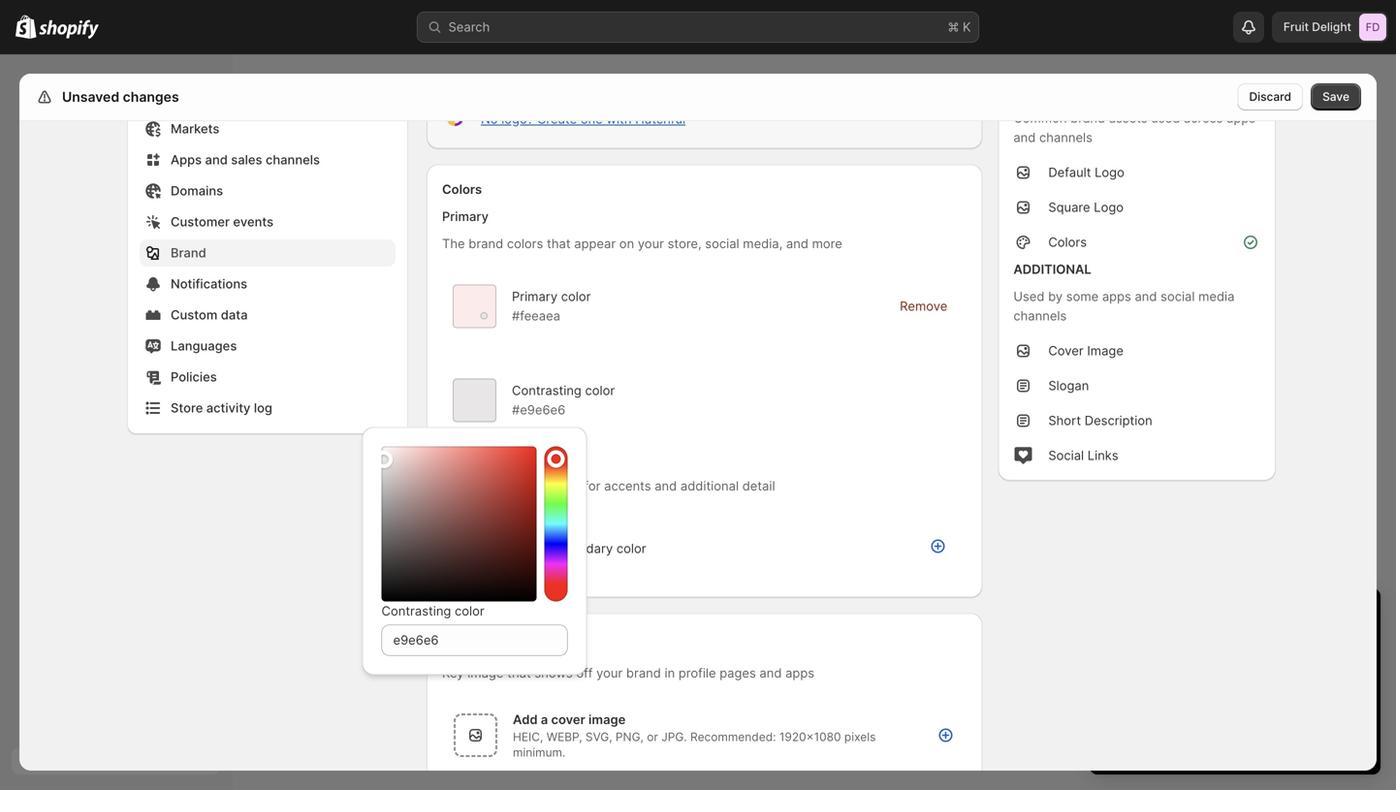 Task type: describe. For each thing, give the bounding box(es) containing it.
supporting
[[442, 479, 508, 494]]

supporting colors used for accents and additional detail
[[442, 479, 776, 494]]

store,
[[668, 236, 702, 251]]

logo?
[[502, 111, 534, 126]]

no logo? create one with hatchful link
[[481, 111, 686, 126]]

cover image
[[1049, 343, 1124, 358]]

store activity log link
[[140, 395, 396, 422]]

settings dialog
[[19, 0, 1378, 788]]

short
[[1049, 413, 1082, 428]]

contrasting color
[[382, 604, 485, 619]]

1 horizontal spatial colors
[[1049, 235, 1087, 250]]

secondary
[[551, 541, 613, 556]]

#e9e6e6
[[512, 402, 566, 417]]

1920×1080
[[780, 730, 842, 745]]

apps
[[171, 152, 202, 167]]

languages
[[171, 339, 237, 354]]

heic,
[[513, 730, 544, 745]]

off
[[577, 666, 593, 681]]

on
[[620, 236, 635, 251]]

brand for common
[[1071, 111, 1106, 126]]

custom data link
[[140, 302, 396, 329]]

image
[[1088, 343, 1124, 358]]

svg,
[[586, 730, 613, 745]]

pixels
[[845, 730, 876, 745]]

add for add a secondary color
[[512, 541, 536, 556]]

discard
[[1250, 90, 1292, 104]]

policies
[[171, 370, 217, 385]]

cover
[[551, 713, 586, 728]]

data
[[221, 308, 248, 323]]

key image that shows off your brand in profile pages and apps
[[442, 666, 815, 681]]

add a cover image heic, webp, svg, png, or jpg. recommended: 1920×1080 pixels minimum.
[[513, 713, 876, 760]]

languages link
[[140, 333, 396, 360]]

add for add a cover image heic, webp, svg, png, or jpg. recommended: 1920×1080 pixels minimum.
[[513, 713, 538, 728]]

unsaved
[[62, 89, 120, 105]]

domains
[[171, 183, 223, 198]]

primary color #feeaea
[[512, 289, 591, 323]]

hatchful
[[636, 111, 686, 126]]

jpg.
[[662, 730, 687, 745]]

log
[[254, 401, 273, 416]]

unsaved changes
[[62, 89, 179, 105]]

3 days left in your trial element
[[1090, 639, 1381, 775]]

and right accents
[[655, 479, 677, 494]]

default
[[1049, 165, 1092, 180]]

color right the secondary
[[617, 541, 647, 556]]

links
[[1088, 448, 1119, 463]]

search
[[449, 19, 490, 34]]

custom
[[171, 308, 218, 323]]

square logo
[[1049, 200, 1124, 215]]

notifications link
[[140, 271, 396, 298]]

media
[[1199, 289, 1235, 304]]

brand
[[171, 245, 206, 260]]

the
[[442, 236, 465, 251]]

square
[[1049, 200, 1091, 215]]

create
[[537, 111, 577, 126]]

for
[[584, 479, 601, 494]]

Contrasting color text field
[[382, 625, 568, 656]]

1 vertical spatial used
[[552, 479, 581, 494]]

additional
[[681, 479, 739, 494]]

no
[[481, 111, 498, 126]]

cover
[[1049, 343, 1084, 358]]

additional
[[1014, 262, 1092, 277]]

0 vertical spatial colors
[[442, 182, 482, 197]]

markets
[[171, 121, 220, 136]]

fruit
[[1284, 20, 1310, 34]]

color for contrasting color
[[455, 604, 485, 619]]

#feeaea
[[512, 308, 561, 323]]

discard button
[[1238, 83, 1304, 111]]

0 horizontal spatial image
[[468, 666, 504, 681]]

and left more
[[787, 236, 809, 251]]

profile
[[679, 666, 716, 681]]

more
[[813, 236, 843, 251]]

delight
[[1313, 20, 1352, 34]]

and inside used by some apps and social media channels
[[1135, 289, 1158, 304]]

settings
[[58, 89, 113, 105]]

some
[[1067, 289, 1099, 304]]

primary for primary color #feeaea
[[512, 289, 558, 304]]

contrasting for contrasting color #e9e6e6
[[512, 383, 582, 398]]

⌘
[[948, 19, 960, 34]]

channels for common
[[1040, 130, 1093, 145]]

apps inside common brand assets used across apps and channels
[[1227, 111, 1256, 126]]

common
[[1014, 111, 1068, 126]]

description
[[1085, 413, 1153, 428]]

social inside used by some apps and social media channels
[[1161, 289, 1196, 304]]

custom data
[[171, 308, 248, 323]]

a for secondary
[[540, 541, 547, 556]]

logo for square logo
[[1095, 200, 1124, 215]]

shows
[[535, 666, 573, 681]]

short description
[[1049, 413, 1153, 428]]

0 horizontal spatial that
[[507, 666, 531, 681]]



Task type: locate. For each thing, give the bounding box(es) containing it.
brand for the
[[469, 236, 504, 251]]

2 vertical spatial apps
[[786, 666, 815, 681]]

apps and sales channels
[[171, 152, 320, 167]]

image right key in the left of the page
[[468, 666, 504, 681]]

colors up additional
[[1049, 235, 1087, 250]]

across
[[1184, 111, 1224, 126]]

0 horizontal spatial primary
[[442, 209, 489, 224]]

channels inside common brand assets used across apps and channels
[[1040, 130, 1093, 145]]

0 horizontal spatial social
[[706, 236, 740, 251]]

1 horizontal spatial brand
[[627, 666, 661, 681]]

0 vertical spatial social
[[706, 236, 740, 251]]

1 horizontal spatial apps
[[1103, 289, 1132, 304]]

channels
[[1040, 130, 1093, 145], [266, 152, 320, 167], [1014, 308, 1067, 324]]

accents
[[605, 479, 651, 494]]

minimum.
[[513, 746, 566, 760]]

colors up primary color #feeaea
[[507, 236, 544, 251]]

add a secondary color
[[512, 541, 647, 556]]

contrasting up #e9e6e6
[[512, 383, 582, 398]]

0 vertical spatial colors
[[507, 236, 544, 251]]

apps right pages
[[786, 666, 815, 681]]

image up svg,
[[589, 713, 626, 728]]

1 vertical spatial apps
[[1103, 289, 1132, 304]]

policies link
[[140, 364, 396, 391]]

1 vertical spatial channels
[[266, 152, 320, 167]]

1 vertical spatial your
[[597, 666, 623, 681]]

1 horizontal spatial your
[[638, 236, 664, 251]]

remove button
[[889, 293, 960, 320]]

1 vertical spatial contrasting
[[382, 604, 451, 619]]

no logo? create one with hatchful image
[[442, 105, 466, 128]]

fruit delight image
[[1360, 14, 1387, 41]]

0 vertical spatial primary
[[442, 209, 489, 224]]

colors
[[442, 182, 482, 197], [1049, 235, 1087, 250]]

apps down discard at the top right of the page
[[1227, 111, 1256, 126]]

social right store,
[[706, 236, 740, 251]]

1 vertical spatial add
[[513, 713, 538, 728]]

1 vertical spatial logo
[[1095, 200, 1124, 215]]

used inside common brand assets used across apps and channels
[[1152, 111, 1181, 126]]

0 vertical spatial channels
[[1040, 130, 1093, 145]]

apps
[[1227, 111, 1256, 126], [1103, 289, 1132, 304], [786, 666, 815, 681]]

add
[[512, 541, 536, 556], [513, 713, 538, 728]]

brand link
[[140, 240, 396, 267]]

channels for used
[[1014, 308, 1067, 324]]

social links
[[1049, 448, 1119, 463]]

0 vertical spatial apps
[[1227, 111, 1256, 126]]

social
[[1049, 448, 1085, 463]]

0 horizontal spatial brand
[[469, 236, 504, 251]]

social left 'media'
[[1161, 289, 1196, 304]]

brand left in
[[627, 666, 661, 681]]

primary up "#feeaea"
[[512, 289, 558, 304]]

customer events
[[171, 214, 274, 229]]

add up the heic,
[[513, 713, 538, 728]]

a for cover
[[541, 713, 548, 728]]

contrasting inside contrasting color #e9e6e6
[[512, 383, 582, 398]]

shopify image
[[16, 15, 36, 39]]

2 horizontal spatial brand
[[1071, 111, 1106, 126]]

png,
[[616, 730, 644, 745]]

apps inside used by some apps and social media channels
[[1103, 289, 1132, 304]]

1 horizontal spatial image
[[589, 713, 626, 728]]

and
[[1014, 130, 1036, 145], [205, 152, 228, 167], [787, 236, 809, 251], [1135, 289, 1158, 304], [655, 479, 677, 494], [760, 666, 782, 681]]

and inside common brand assets used across apps and channels
[[1014, 130, 1036, 145]]

used right the "assets"
[[1152, 111, 1181, 126]]

logo for default logo
[[1095, 165, 1125, 180]]

0 vertical spatial logo
[[1095, 165, 1125, 180]]

colors
[[507, 236, 544, 251], [512, 479, 548, 494]]

0 horizontal spatial colors
[[442, 182, 482, 197]]

1 vertical spatial brand
[[469, 236, 504, 251]]

events
[[233, 214, 274, 229]]

apps right some at the top
[[1103, 289, 1132, 304]]

0 horizontal spatial your
[[597, 666, 623, 681]]

logo right default
[[1095, 165, 1125, 180]]

add left the secondary
[[512, 541, 536, 556]]

the brand colors that appear on your store, social media, and more
[[442, 236, 843, 251]]

0 vertical spatial add
[[512, 541, 536, 556]]

store
[[171, 401, 203, 416]]

channels inside used by some apps and social media channels
[[1014, 308, 1067, 324]]

used by some apps and social media channels
[[1014, 289, 1235, 324]]

and right apps
[[205, 152, 228, 167]]

1 horizontal spatial that
[[547, 236, 571, 251]]

0 vertical spatial image
[[468, 666, 504, 681]]

pages
[[720, 666, 756, 681]]

default logo
[[1049, 165, 1125, 180]]

color for primary color #feeaea
[[561, 289, 591, 304]]

channels down common
[[1040, 130, 1093, 145]]

shopify image
[[39, 20, 99, 39]]

0 vertical spatial your
[[638, 236, 664, 251]]

1 vertical spatial social
[[1161, 289, 1196, 304]]

webp,
[[547, 730, 583, 745]]

color down appear
[[561, 289, 591, 304]]

change image
[[481, 312, 488, 320]]

1 vertical spatial colors
[[1049, 235, 1087, 250]]

brand right the the
[[469, 236, 504, 251]]

contrasting for contrasting color
[[382, 604, 451, 619]]

colors up the the
[[442, 182, 482, 197]]

used left for
[[552, 479, 581, 494]]

1 vertical spatial colors
[[512, 479, 548, 494]]

2 vertical spatial brand
[[627, 666, 661, 681]]

logo
[[1095, 165, 1125, 180], [1095, 200, 1124, 215]]

color up for
[[585, 383, 615, 398]]

1 vertical spatial primary
[[512, 289, 558, 304]]

secondary
[[442, 452, 507, 467]]

1 vertical spatial a
[[541, 713, 548, 728]]

that
[[547, 236, 571, 251], [507, 666, 531, 681]]

customer events link
[[140, 209, 396, 236]]

k
[[963, 19, 972, 34]]

dialog
[[1385, 67, 1397, 771]]

key
[[442, 666, 464, 681]]

that left appear
[[547, 236, 571, 251]]

and inside "link"
[[205, 152, 228, 167]]

color inside primary color #feeaea
[[561, 289, 591, 304]]

used
[[1014, 289, 1045, 304]]

store activity log
[[171, 401, 273, 416]]

a inside add a cover image heic, webp, svg, png, or jpg. recommended: 1920×1080 pixels minimum.
[[541, 713, 548, 728]]

channels down used
[[1014, 308, 1067, 324]]

0 horizontal spatial apps
[[786, 666, 815, 681]]

and down common
[[1014, 130, 1036, 145]]

fruit delight
[[1284, 20, 1352, 34]]

colors right supporting
[[512, 479, 548, 494]]

contrasting color #e9e6e6
[[512, 383, 615, 417]]

by
[[1049, 289, 1063, 304]]

a left 'cover'
[[541, 713, 548, 728]]

1 horizontal spatial primary
[[512, 289, 558, 304]]

1 horizontal spatial social
[[1161, 289, 1196, 304]]

a left the secondary
[[540, 541, 547, 556]]

remove
[[900, 299, 948, 314]]

and right pages
[[760, 666, 782, 681]]

0 vertical spatial used
[[1152, 111, 1181, 126]]

image inside add a cover image heic, webp, svg, png, or jpg. recommended: 1920×1080 pixels minimum.
[[589, 713, 626, 728]]

add inside add a cover image heic, webp, svg, png, or jpg. recommended: 1920×1080 pixels minimum.
[[513, 713, 538, 728]]

2 vertical spatial channels
[[1014, 308, 1067, 324]]

changes
[[123, 89, 179, 105]]

that left shows
[[507, 666, 531, 681]]

primary inside primary color #feeaea
[[512, 289, 558, 304]]

color for contrasting color #e9e6e6
[[585, 383, 615, 398]]

0 vertical spatial contrasting
[[512, 383, 582, 398]]

apps and sales channels link
[[140, 146, 396, 174]]

primary up the the
[[442, 209, 489, 224]]

0 vertical spatial brand
[[1071, 111, 1106, 126]]

logo right square
[[1095, 200, 1124, 215]]

1 horizontal spatial used
[[1152, 111, 1181, 126]]

channels down "markets" link
[[266, 152, 320, 167]]

no logo? create one with hatchful
[[481, 111, 686, 126]]

common brand assets used across apps and channels
[[1014, 111, 1256, 145]]

1 vertical spatial image
[[589, 713, 626, 728]]

save button
[[1312, 83, 1362, 111]]

domains link
[[140, 178, 396, 205]]

customer
[[171, 214, 230, 229]]

⌘ k
[[948, 19, 972, 34]]

your right on at the left top of the page
[[638, 236, 664, 251]]

0 vertical spatial a
[[540, 541, 547, 556]]

detail
[[743, 479, 776, 494]]

1 horizontal spatial contrasting
[[512, 383, 582, 398]]

brand inside common brand assets used across apps and channels
[[1071, 111, 1106, 126]]

and right some at the top
[[1135, 289, 1158, 304]]

appear
[[575, 236, 616, 251]]

0 vertical spatial that
[[547, 236, 571, 251]]

color
[[561, 289, 591, 304], [585, 383, 615, 398], [617, 541, 647, 556], [455, 604, 485, 619]]

or
[[647, 730, 659, 745]]

1 vertical spatial that
[[507, 666, 531, 681]]

contrasting up the contrasting color text field
[[382, 604, 451, 619]]

sales
[[231, 152, 262, 167]]

assets
[[1110, 111, 1148, 126]]

with
[[607, 111, 632, 126]]

brand left the "assets"
[[1071, 111, 1106, 126]]

in
[[665, 666, 675, 681]]

0 horizontal spatial used
[[552, 479, 581, 494]]

2 horizontal spatial apps
[[1227, 111, 1256, 126]]

0 horizontal spatial contrasting
[[382, 604, 451, 619]]

your right off
[[597, 666, 623, 681]]

slogan
[[1049, 378, 1090, 393]]

color up the contrasting color text field
[[455, 604, 485, 619]]

primary for primary
[[442, 209, 489, 224]]

channels inside "link"
[[266, 152, 320, 167]]

activity
[[206, 401, 251, 416]]

recommended:
[[691, 730, 777, 745]]

color inside contrasting color #e9e6e6
[[585, 383, 615, 398]]



Task type: vqa. For each thing, say whether or not it's contained in the screenshot.
Save Button
yes



